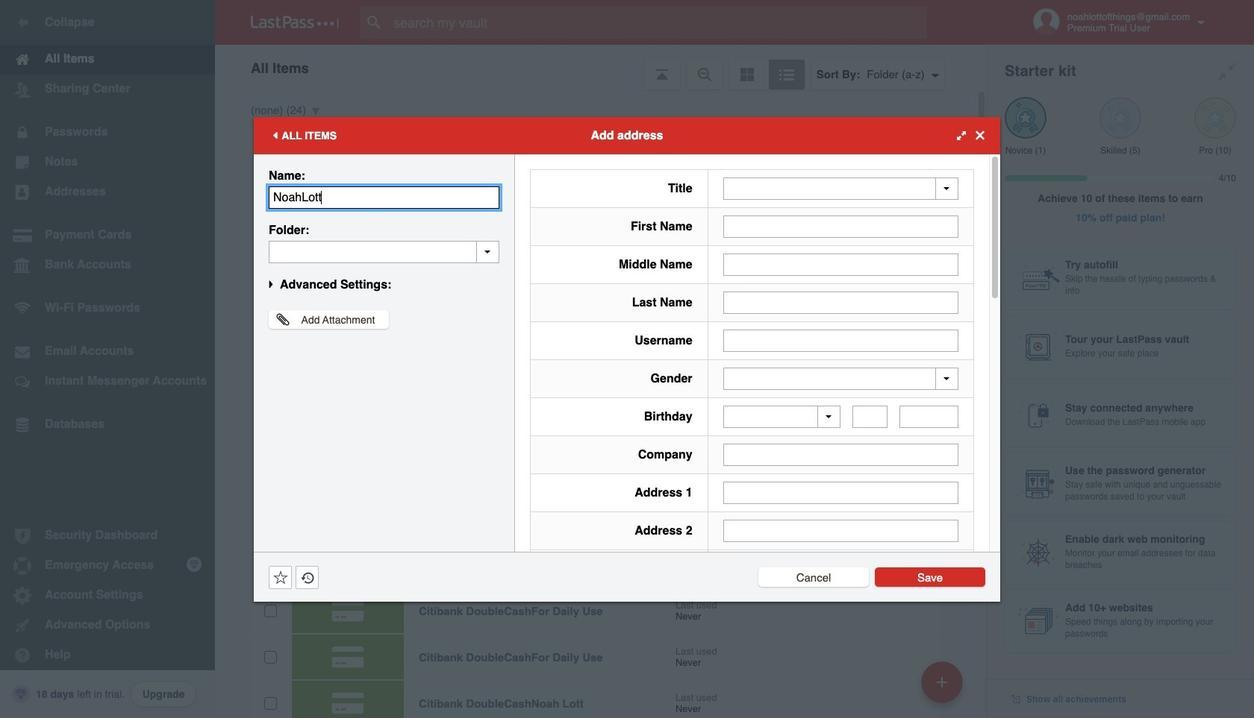 Task type: describe. For each thing, give the bounding box(es) containing it.
Search search field
[[360, 6, 956, 39]]

new item navigation
[[916, 658, 972, 719]]

vault options navigation
[[215, 45, 987, 90]]

lastpass image
[[251, 16, 339, 29]]



Task type: vqa. For each thing, say whether or not it's contained in the screenshot.
the new item element
no



Task type: locate. For each thing, give the bounding box(es) containing it.
search my vault text field
[[360, 6, 956, 39]]

new item image
[[937, 677, 947, 688]]

None text field
[[723, 215, 958, 238], [723, 330, 958, 352], [723, 482, 958, 505], [723, 215, 958, 238], [723, 330, 958, 352], [723, 482, 958, 505]]

main navigation navigation
[[0, 0, 215, 719]]

None text field
[[269, 186, 499, 209], [269, 241, 499, 263], [723, 253, 958, 276], [723, 291, 958, 314], [852, 406, 888, 428], [900, 406, 958, 428], [723, 444, 958, 467], [723, 520, 958, 543], [269, 186, 499, 209], [269, 241, 499, 263], [723, 253, 958, 276], [723, 291, 958, 314], [852, 406, 888, 428], [900, 406, 958, 428], [723, 444, 958, 467], [723, 520, 958, 543]]

dialog
[[254, 117, 1000, 719]]



